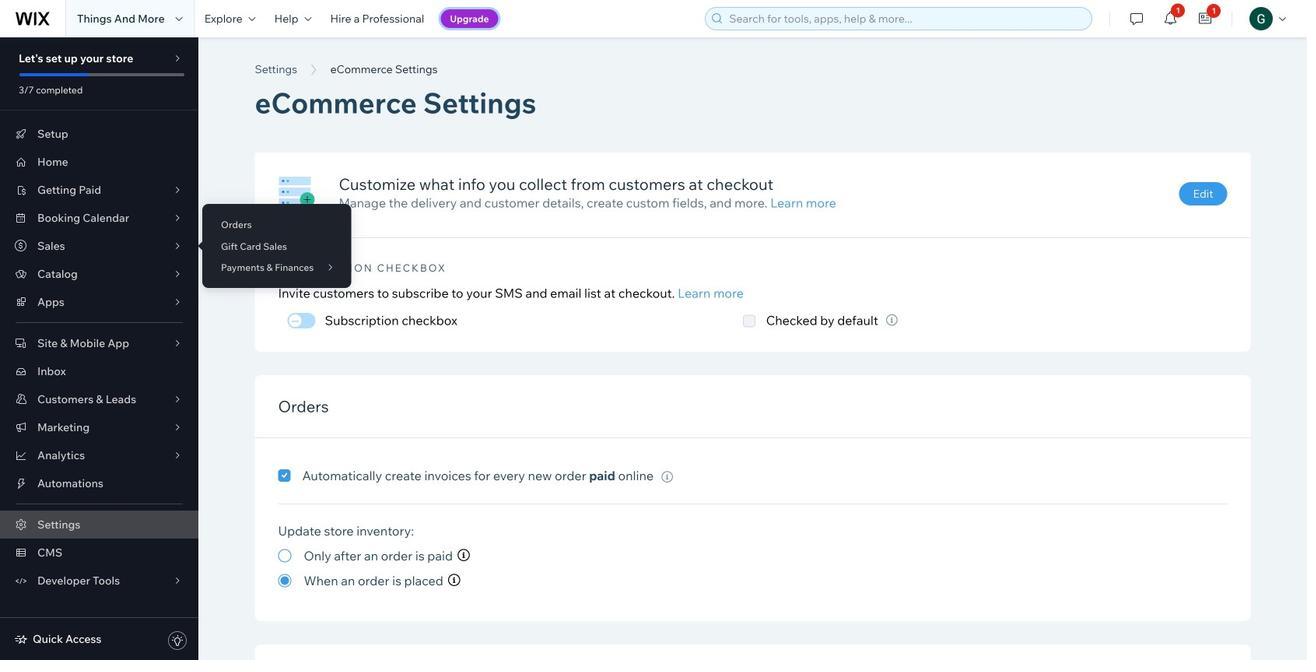 Task type: locate. For each thing, give the bounding box(es) containing it.
sidebar element
[[0, 37, 198, 660]]

1 horizontal spatial info tooltip image
[[662, 471, 673, 483]]

info tooltip image
[[887, 314, 898, 326], [662, 471, 673, 483], [448, 574, 461, 587]]

0 vertical spatial info tooltip image
[[887, 314, 898, 326]]

2 horizontal spatial info tooltip image
[[887, 314, 898, 326]]

2 vertical spatial info tooltip image
[[448, 574, 461, 587]]



Task type: describe. For each thing, give the bounding box(es) containing it.
0 horizontal spatial info tooltip image
[[448, 574, 461, 587]]

Search for tools, apps, help & more... field
[[725, 8, 1088, 30]]

1 vertical spatial info tooltip image
[[662, 471, 673, 483]]

info tooltip image
[[458, 549, 470, 562]]



